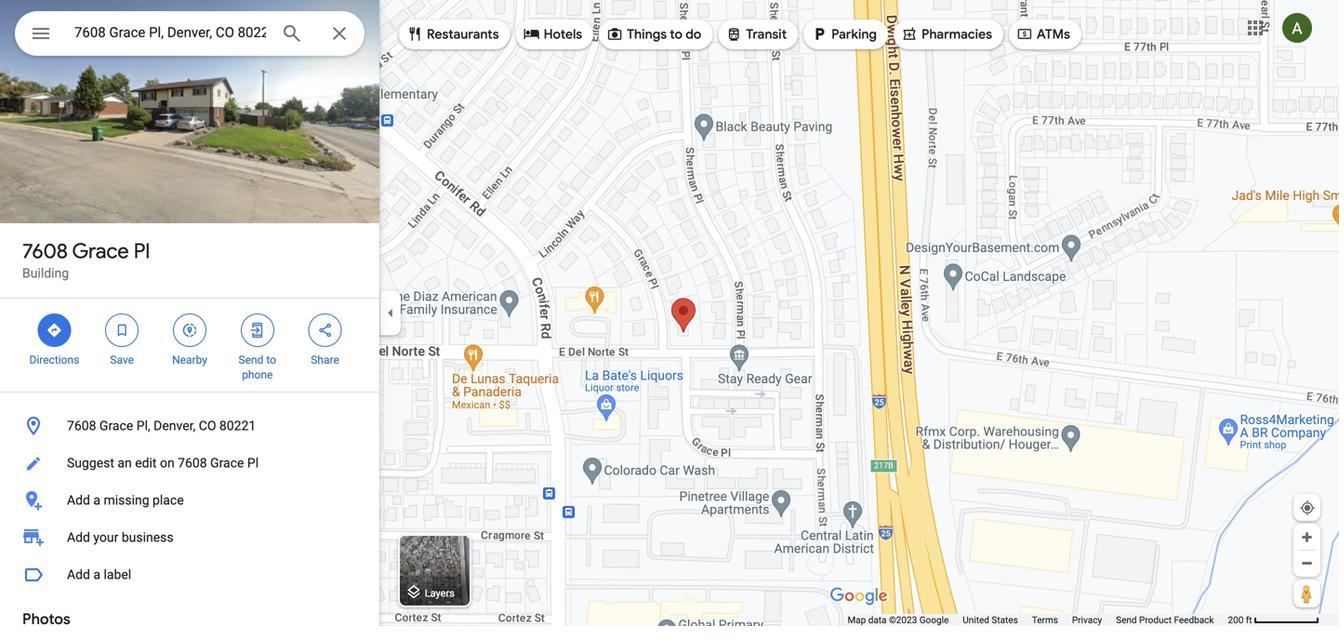 Task type: vqa. For each thing, say whether or not it's contained in the screenshot.


Task type: describe. For each thing, give the bounding box(es) containing it.
200 ft button
[[1229, 615, 1320, 626]]

on
[[160, 455, 175, 471]]


[[114, 320, 130, 341]]

add your business link
[[0, 519, 380, 556]]


[[811, 24, 828, 44]]


[[1017, 24, 1034, 44]]

actions for 7608 grace pl region
[[0, 299, 380, 392]]

nearby
[[172, 354, 207, 367]]

do
[[686, 26, 702, 43]]

hotels
[[544, 26, 583, 43]]

grace for pl,
[[99, 418, 133, 434]]

add a label
[[67, 567, 131, 582]]

send product feedback button
[[1117, 614, 1215, 626]]

add for add a label
[[67, 567, 90, 582]]


[[607, 24, 624, 44]]

2 vertical spatial grace
[[210, 455, 244, 471]]

 pharmacies
[[902, 24, 993, 44]]

map
[[848, 615, 866, 626]]

200
[[1229, 615, 1244, 626]]

 search field
[[15, 11, 365, 60]]

80221
[[220, 418, 256, 434]]

transit
[[746, 26, 787, 43]]

feedback
[[1175, 615, 1215, 626]]

layers
[[425, 587, 455, 599]]

privacy
[[1073, 615, 1103, 626]]

pl inside button
[[247, 455, 259, 471]]

directions
[[29, 354, 79, 367]]

a for label
[[93, 567, 100, 582]]

suggest an edit on 7608 grace pl
[[67, 455, 259, 471]]

pl,
[[137, 418, 150, 434]]

zoom out image
[[1301, 556, 1315, 570]]

7608 for pl,
[[67, 418, 96, 434]]

product
[[1140, 615, 1172, 626]]

united states
[[963, 615, 1019, 626]]

7608 grace pl, denver, co 80221
[[67, 418, 256, 434]]

show street view coverage image
[[1294, 580, 1321, 608]]

add for add a missing place
[[67, 493, 90, 508]]

privacy button
[[1073, 614, 1103, 626]]

200 ft
[[1229, 615, 1253, 626]]

add for add your business
[[67, 530, 90, 545]]

add a missing place button
[[0, 482, 380, 519]]

pharmacies
[[922, 26, 993, 43]]

co
[[199, 418, 216, 434]]

 atms
[[1017, 24, 1071, 44]]

collapse side panel image
[[381, 303, 401, 323]]


[[181, 320, 198, 341]]

states
[[992, 615, 1019, 626]]

send for send product feedback
[[1117, 615, 1138, 626]]

things
[[627, 26, 667, 43]]

2 vertical spatial 7608
[[178, 455, 207, 471]]

 transit
[[726, 24, 787, 44]]

send to phone
[[239, 354, 276, 381]]

send product feedback
[[1117, 615, 1215, 626]]

zoom in image
[[1301, 530, 1315, 544]]

google
[[920, 615, 949, 626]]



Task type: locate. For each thing, give the bounding box(es) containing it.
7608 inside 7608 grace pl building
[[22, 238, 68, 264]]

to up the phone
[[266, 354, 276, 367]]

add inside add your business link
[[67, 530, 90, 545]]

a left label
[[93, 567, 100, 582]]

1 vertical spatial a
[[93, 567, 100, 582]]


[[407, 24, 423, 44]]

7608 for pl
[[22, 238, 68, 264]]

google maps element
[[0, 0, 1340, 626]]

0 horizontal spatial to
[[266, 354, 276, 367]]

footer inside google maps "element"
[[848, 614, 1229, 626]]

footer
[[848, 614, 1229, 626]]

7608 grace pl, denver, co 80221 button
[[0, 408, 380, 445]]

map data ©2023 google
[[848, 615, 949, 626]]

building
[[22, 266, 69, 281]]

add inside add a missing place button
[[67, 493, 90, 508]]

1 vertical spatial add
[[67, 530, 90, 545]]

a for missing
[[93, 493, 100, 508]]

1 vertical spatial send
[[1117, 615, 1138, 626]]

show your location image
[[1300, 500, 1317, 516]]

7608 up suggest
[[67, 418, 96, 434]]

grace left the pl,
[[99, 418, 133, 434]]

7608 right on
[[178, 455, 207, 471]]

0 vertical spatial pl
[[134, 238, 150, 264]]

place
[[153, 493, 184, 508]]


[[30, 20, 52, 47]]

add your business
[[67, 530, 174, 545]]

0 vertical spatial send
[[239, 354, 264, 367]]

ft
[[1247, 615, 1253, 626]]

 hotels
[[524, 24, 583, 44]]

send
[[239, 354, 264, 367], [1117, 615, 1138, 626]]


[[902, 24, 918, 44]]

 parking
[[811, 24, 877, 44]]

grace down '80221'
[[210, 455, 244, 471]]

add inside add a label button
[[67, 567, 90, 582]]

send inside send to phone
[[239, 354, 264, 367]]

footer containing map data ©2023 google
[[848, 614, 1229, 626]]

 things to do
[[607, 24, 702, 44]]

terms button
[[1033, 614, 1059, 626]]

0 vertical spatial add
[[67, 493, 90, 508]]

suggest an edit on 7608 grace pl button
[[0, 445, 380, 482]]

0 vertical spatial grace
[[72, 238, 129, 264]]

united
[[963, 615, 990, 626]]

©2023
[[889, 615, 918, 626]]

1 horizontal spatial to
[[670, 26, 683, 43]]

missing
[[104, 493, 149, 508]]

denver,
[[154, 418, 196, 434]]

7608 up building
[[22, 238, 68, 264]]

1 vertical spatial pl
[[247, 455, 259, 471]]

grace for pl
[[72, 238, 129, 264]]

None field
[[74, 21, 266, 44]]

0 vertical spatial to
[[670, 26, 683, 43]]

send up the phone
[[239, 354, 264, 367]]


[[726, 24, 743, 44]]

google account: angela cha  
(angela.cha@adept.ai) image
[[1283, 13, 1313, 43]]

grace inside 7608 grace pl building
[[72, 238, 129, 264]]

2 vertical spatial add
[[67, 567, 90, 582]]

pl inside 7608 grace pl building
[[134, 238, 150, 264]]

0 vertical spatial 7608
[[22, 238, 68, 264]]

to left do
[[670, 26, 683, 43]]

restaurants
[[427, 26, 499, 43]]

1 a from the top
[[93, 493, 100, 508]]

label
[[104, 567, 131, 582]]

atms
[[1037, 26, 1071, 43]]

an
[[118, 455, 132, 471]]

parking
[[832, 26, 877, 43]]

 restaurants
[[407, 24, 499, 44]]

terms
[[1033, 615, 1059, 626]]

add a label button
[[0, 556, 380, 594]]

your
[[93, 530, 118, 545]]

data
[[869, 615, 887, 626]]

a left 'missing'
[[93, 493, 100, 508]]

send inside "button"
[[1117, 615, 1138, 626]]

save
[[110, 354, 134, 367]]

share
[[311, 354, 339, 367]]

none field inside 7608 grace pl, denver, co 80221 field
[[74, 21, 266, 44]]


[[249, 320, 266, 341]]


[[524, 24, 540, 44]]

a
[[93, 493, 100, 508], [93, 567, 100, 582]]

add a missing place
[[67, 493, 184, 508]]

1 add from the top
[[67, 493, 90, 508]]

1 vertical spatial grace
[[99, 418, 133, 434]]

to inside the  things to do
[[670, 26, 683, 43]]

7608
[[22, 238, 68, 264], [67, 418, 96, 434], [178, 455, 207, 471]]

business
[[122, 530, 174, 545]]

7608 Grace Pl, Denver, CO 80221 field
[[15, 11, 365, 56]]

pl
[[134, 238, 150, 264], [247, 455, 259, 471]]

1 vertical spatial to
[[266, 354, 276, 367]]

suggest
[[67, 455, 114, 471]]

1 vertical spatial 7608
[[67, 418, 96, 434]]

add left label
[[67, 567, 90, 582]]

7608 grace pl main content
[[0, 0, 380, 626]]

to
[[670, 26, 683, 43], [266, 354, 276, 367]]

grace up 
[[72, 238, 129, 264]]

0 vertical spatial a
[[93, 493, 100, 508]]

2 a from the top
[[93, 567, 100, 582]]

0 horizontal spatial send
[[239, 354, 264, 367]]

7608 grace pl building
[[22, 238, 150, 281]]

1 horizontal spatial pl
[[247, 455, 259, 471]]

0 horizontal spatial pl
[[134, 238, 150, 264]]

to inside send to phone
[[266, 354, 276, 367]]

grace
[[72, 238, 129, 264], [99, 418, 133, 434], [210, 455, 244, 471]]

add left your
[[67, 530, 90, 545]]

 button
[[15, 11, 67, 60]]

2 add from the top
[[67, 530, 90, 545]]

send for send to phone
[[239, 354, 264, 367]]

3 add from the top
[[67, 567, 90, 582]]


[[46, 320, 63, 341]]

add
[[67, 493, 90, 508], [67, 530, 90, 545], [67, 567, 90, 582]]


[[317, 320, 334, 341]]

phone
[[242, 368, 273, 381]]

united states button
[[963, 614, 1019, 626]]

1 horizontal spatial send
[[1117, 615, 1138, 626]]

add down suggest
[[67, 493, 90, 508]]

send left product
[[1117, 615, 1138, 626]]

edit
[[135, 455, 157, 471]]



